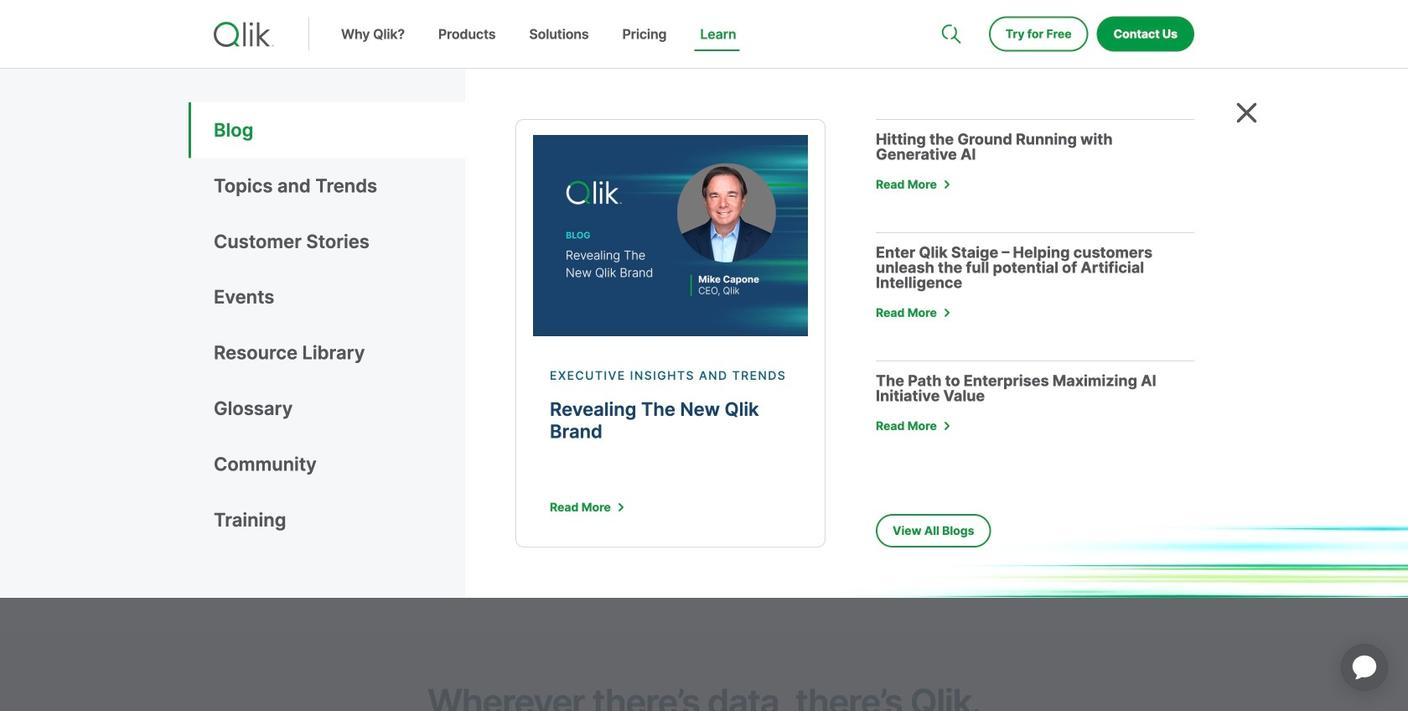 Task type: vqa. For each thing, say whether or not it's contained in the screenshot.
faster,
no



Task type: describe. For each thing, give the bounding box(es) containing it.
headshot of mike capone, ceo, qlik and the text "revealing the new qlik brand" image
[[533, 135, 808, 336]]

support image
[[943, 0, 957, 13]]



Task type: locate. For each thing, give the bounding box(es) containing it.
application
[[1321, 624, 1409, 711]]

close search image
[[1237, 102, 1258, 123]]

login image
[[1141, 0, 1155, 13]]

qlik image
[[214, 22, 274, 47]]



